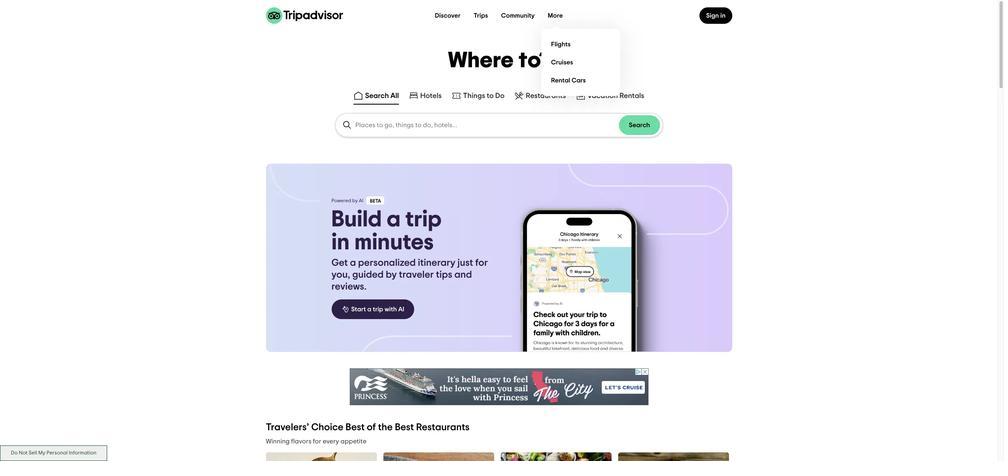 Task type: describe. For each thing, give the bounding box(es) containing it.
restaurants inside 'button'
[[526, 92, 566, 100]]

2 best from the left
[[395, 423, 414, 433]]

vacation rentals button
[[575, 89, 646, 105]]

search for search all
[[365, 92, 389, 100]]

0 vertical spatial by
[[352, 198, 358, 203]]

cruises
[[551, 59, 574, 66]]

trip for minutes
[[406, 208, 442, 231]]

personal
[[47, 451, 68, 457]]

0 vertical spatial ai
[[359, 198, 364, 203]]

1 vertical spatial a
[[350, 258, 356, 268]]

where to?
[[448, 50, 550, 72]]

reviews.
[[332, 282, 367, 292]]

menu containing flights
[[542, 29, 620, 96]]

restaurants button
[[513, 89, 568, 105]]

of
[[367, 423, 376, 433]]

restaurants link
[[515, 91, 566, 101]]

the
[[378, 423, 393, 433]]

rentals
[[620, 92, 645, 100]]

travelers' choice best of the best restaurants
[[266, 423, 470, 433]]

0 vertical spatial in
[[721, 12, 726, 19]]

do inside things to do link
[[496, 92, 505, 100]]

vacation rentals link
[[576, 91, 645, 101]]

itinerary
[[418, 258, 456, 268]]

search search field containing search
[[336, 114, 663, 137]]

traveler
[[399, 270, 434, 280]]

just
[[458, 258, 473, 268]]

trips button
[[467, 7, 495, 24]]

minutes
[[355, 231, 434, 254]]

you,
[[332, 270, 350, 280]]

flights link
[[548, 35, 614, 53]]

rental cars link
[[548, 71, 614, 90]]

discover button
[[429, 7, 467, 24]]

more button
[[542, 7, 570, 24]]

0 horizontal spatial restaurants
[[416, 423, 470, 433]]

tab list containing search all
[[0, 87, 999, 106]]

where
[[448, 50, 514, 72]]

build a trip in minutes get a personalized itinerary just for you, guided by traveler tips and reviews.
[[332, 208, 488, 292]]

more
[[548, 12, 563, 19]]

every
[[323, 439, 339, 445]]

a for start
[[368, 306, 372, 313]]

beta
[[370, 199, 381, 204]]

cars
[[572, 77, 586, 84]]

discover
[[435, 12, 461, 19]]

1 best from the left
[[346, 423, 365, 433]]

by inside build a trip in minutes get a personalized itinerary just for you, guided by traveler tips and reviews.
[[386, 270, 397, 280]]

do not sell my personal information
[[11, 451, 96, 457]]

search for search
[[629, 122, 650, 129]]

to
[[487, 92, 494, 100]]

vacation rentals
[[588, 92, 645, 100]]

winning flavors for every appetite
[[266, 439, 367, 445]]

with
[[385, 306, 397, 313]]

a for build
[[387, 208, 401, 231]]

advertisement region
[[350, 369, 649, 406]]

powered
[[332, 198, 351, 203]]



Task type: locate. For each thing, give the bounding box(es) containing it.
by right powered
[[352, 198, 358, 203]]

1 horizontal spatial by
[[386, 270, 397, 280]]

1 vertical spatial by
[[386, 270, 397, 280]]

0 horizontal spatial for
[[313, 439, 321, 445]]

start
[[351, 306, 366, 313]]

a right the 'build' on the left of page
[[387, 208, 401, 231]]

sign
[[707, 12, 719, 19]]

a inside start a trip with ai button
[[368, 306, 372, 313]]

1 horizontal spatial best
[[395, 423, 414, 433]]

search image
[[342, 120, 352, 130]]

menu
[[542, 29, 620, 96]]

1 vertical spatial in
[[332, 231, 350, 254]]

ai right with
[[398, 306, 404, 313]]

trip for ai
[[373, 306, 383, 313]]

things to do button
[[450, 89, 507, 105]]

trip inside button
[[373, 306, 383, 313]]

best up the appetite
[[346, 423, 365, 433]]

trip inside build a trip in minutes get a personalized itinerary just for you, guided by traveler tips and reviews.
[[406, 208, 442, 231]]

by
[[352, 198, 358, 203], [386, 270, 397, 280]]

sign in link
[[700, 7, 733, 24]]

0 vertical spatial trip
[[406, 208, 442, 231]]

community
[[501, 12, 535, 19]]

sign in
[[707, 12, 726, 19]]

1 vertical spatial for
[[313, 439, 321, 445]]

things to do link
[[452, 91, 505, 101]]

0 horizontal spatial ai
[[359, 198, 364, 203]]

1 vertical spatial do
[[11, 451, 18, 457]]

a
[[387, 208, 401, 231], [350, 258, 356, 268], [368, 306, 372, 313]]

community button
[[495, 7, 542, 24]]

0 vertical spatial for
[[476, 258, 488, 268]]

trip
[[406, 208, 442, 231], [373, 306, 383, 313]]

0 vertical spatial a
[[387, 208, 401, 231]]

0 horizontal spatial in
[[332, 231, 350, 254]]

a right start
[[368, 306, 372, 313]]

by down personalized
[[386, 270, 397, 280]]

0 vertical spatial restaurants
[[526, 92, 566, 100]]

and
[[455, 270, 472, 280]]

in inside build a trip in minutes get a personalized itinerary just for you, guided by traveler tips and reviews.
[[332, 231, 350, 254]]

not
[[19, 451, 28, 457]]

1 horizontal spatial in
[[721, 12, 726, 19]]

best right the on the bottom left of the page
[[395, 423, 414, 433]]

hotels link
[[409, 91, 442, 101]]

1 vertical spatial trip
[[373, 306, 383, 313]]

cruises link
[[548, 53, 614, 71]]

winning
[[266, 439, 290, 445]]

0 vertical spatial search
[[365, 92, 389, 100]]

build
[[332, 208, 382, 231]]

1 horizontal spatial do
[[496, 92, 505, 100]]

rental cars
[[551, 77, 586, 84]]

search button
[[619, 115, 660, 135]]

my
[[38, 451, 45, 457]]

tab list
[[0, 87, 999, 106]]

0 horizontal spatial trip
[[373, 306, 383, 313]]

in right sign
[[721, 12, 726, 19]]

1 horizontal spatial restaurants
[[526, 92, 566, 100]]

flights
[[551, 41, 571, 47]]

ai inside button
[[398, 306, 404, 313]]

search down rentals
[[629, 122, 650, 129]]

tips
[[436, 270, 453, 280]]

1 vertical spatial search
[[629, 122, 650, 129]]

all
[[391, 92, 399, 100]]

travelers'
[[266, 423, 309, 433]]

vacation
[[588, 92, 618, 100]]

ai left beta in the top of the page
[[359, 198, 364, 203]]

for right just
[[476, 258, 488, 268]]

personalized
[[358, 258, 416, 268]]

Search search field
[[336, 114, 663, 137], [356, 122, 619, 129]]

search all button
[[352, 89, 401, 105]]

for
[[476, 258, 488, 268], [313, 439, 321, 445]]

choice
[[311, 423, 344, 433]]

to?
[[519, 50, 550, 72]]

ai
[[359, 198, 364, 203], [398, 306, 404, 313]]

information
[[69, 451, 96, 457]]

in
[[721, 12, 726, 19], [332, 231, 350, 254]]

1 horizontal spatial a
[[368, 306, 372, 313]]

0 horizontal spatial search
[[365, 92, 389, 100]]

do right to
[[496, 92, 505, 100]]

2 horizontal spatial a
[[387, 208, 401, 231]]

powered by ai
[[332, 198, 364, 203]]

1 horizontal spatial search
[[629, 122, 650, 129]]

2 vertical spatial a
[[368, 306, 372, 313]]

do not sell my personal information button
[[0, 446, 107, 462]]

0 vertical spatial do
[[496, 92, 505, 100]]

things to do
[[463, 92, 505, 100]]

0 horizontal spatial by
[[352, 198, 358, 203]]

things
[[463, 92, 485, 100]]

search inside button
[[629, 122, 650, 129]]

trips
[[474, 12, 488, 19]]

sell
[[29, 451, 37, 457]]

search left all
[[365, 92, 389, 100]]

flavors
[[291, 439, 312, 445]]

hotels
[[421, 92, 442, 100]]

0 horizontal spatial a
[[350, 258, 356, 268]]

do left not
[[11, 451, 18, 457]]

best
[[346, 423, 365, 433], [395, 423, 414, 433]]

rental
[[551, 77, 571, 84]]

start a trip with ai
[[351, 306, 404, 313]]

do
[[496, 92, 505, 100], [11, 451, 18, 457]]

appetite
[[341, 439, 367, 445]]

get
[[332, 258, 348, 268]]

0 horizontal spatial best
[[346, 423, 365, 433]]

1 horizontal spatial trip
[[406, 208, 442, 231]]

search
[[365, 92, 389, 100], [629, 122, 650, 129]]

do inside do not sell my personal information button
[[11, 451, 18, 457]]

1 horizontal spatial for
[[476, 258, 488, 268]]

1 vertical spatial restaurants
[[416, 423, 470, 433]]

a right get
[[350, 258, 356, 268]]

start a trip with ai button
[[332, 300, 414, 320]]

guided
[[352, 270, 384, 280]]

0 horizontal spatial do
[[11, 451, 18, 457]]

1 horizontal spatial ai
[[398, 306, 404, 313]]

restaurants
[[526, 92, 566, 100], [416, 423, 470, 433]]

for inside build a trip in minutes get a personalized itinerary just for you, guided by traveler tips and reviews.
[[476, 258, 488, 268]]

tripadvisor image
[[266, 7, 343, 24]]

search all
[[365, 92, 399, 100]]

hotels button
[[407, 89, 444, 105]]

1 vertical spatial ai
[[398, 306, 404, 313]]

in up get
[[332, 231, 350, 254]]

for left every at the left bottom of the page
[[313, 439, 321, 445]]

search inside button
[[365, 92, 389, 100]]



Task type: vqa. For each thing, say whether or not it's contained in the screenshot.
Start
yes



